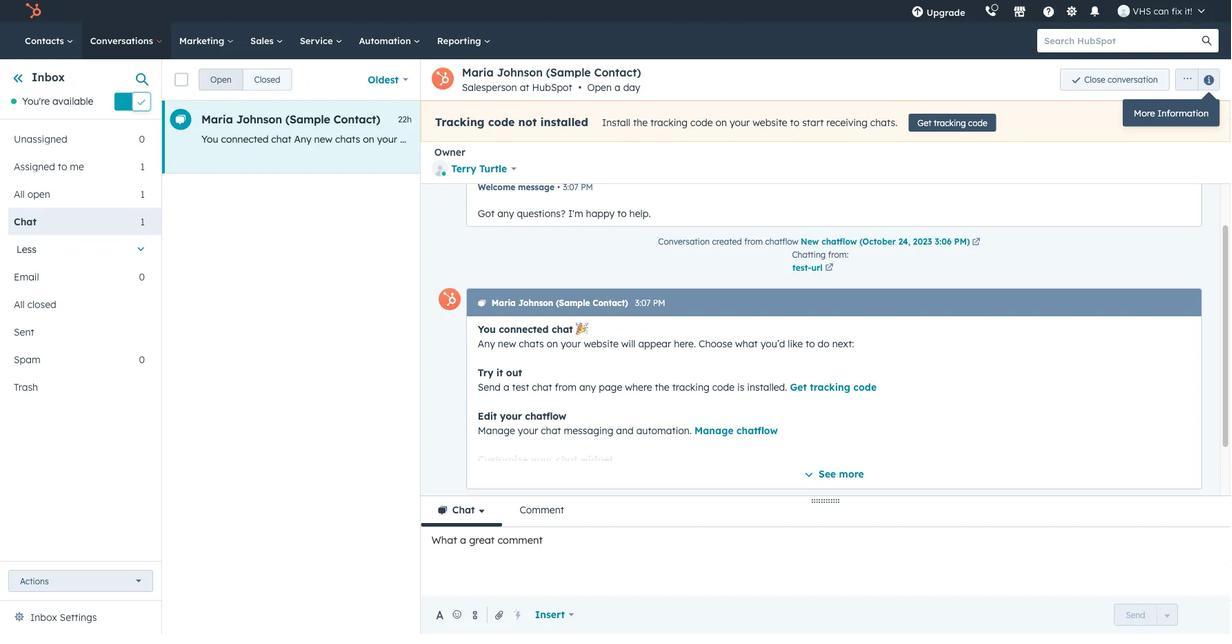 Task type: vqa. For each thing, say whether or not it's contained in the screenshot.
No Show
no



Task type: locate. For each thing, give the bounding box(es) containing it.
close image
[[1205, 118, 1213, 126]]

pm
[[581, 182, 593, 192], [653, 298, 665, 308]]

0 vertical spatial chats
[[335, 133, 360, 145]]

search button
[[1195, 29, 1219, 52]]

any inside the you connected chat 🎉 any new chats on your website will appear here. choose what you'd like to do next:
[[478, 338, 495, 350]]

1 vertical spatial try
[[478, 367, 493, 379]]

2 all from the top
[[14, 298, 25, 310]]

1 horizontal spatial test
[[750, 133, 768, 145]]

0 vertical spatial send
[[716, 133, 739, 145]]

menu containing vhs can fix it!
[[902, 0, 1215, 22]]

to left start on the right
[[790, 117, 800, 129]]

it!
[[1185, 5, 1193, 17]]

3:07 up i'm
[[563, 182, 579, 192]]

contact) up the you connected chat 🎉 any new chats on your website will appear here. choose what you'd like to do next:
[[593, 298, 628, 308]]

1 horizontal spatial page
[[837, 133, 861, 145]]

3 1 from the top
[[140, 215, 145, 228]]

from right created on the top right of the page
[[744, 236, 763, 247]]

hubspot link
[[17, 3, 52, 19]]

johnson inside row
[[236, 112, 282, 126]]

tracking right chats.
[[934, 118, 966, 128]]

the down chats.
[[893, 133, 908, 145]]

where up edit your chatflow manage your chat messaging and automation. manage chatflow
[[625, 381, 652, 393]]

(sample inside row
[[285, 112, 330, 126]]

the
[[633, 117, 648, 129], [893, 133, 908, 145], [655, 381, 670, 393]]

new chatflow (october 24, 2023 3:06 pm) link
[[801, 236, 983, 249]]

send group
[[1114, 604, 1178, 626]]

3:07 up the you connected chat 🎉 any new chats on your website will appear here. choose what you'd like to do next:
[[635, 298, 651, 308]]

what
[[552, 133, 574, 145], [735, 338, 758, 350]]

appear down tracking
[[455, 133, 488, 145]]

(sample down closed button
[[285, 112, 330, 126]]

0 vertical spatial choose
[[515, 133, 549, 145]]

1 horizontal spatial manage
[[695, 425, 734, 437]]

menu item
[[975, 0, 978, 22]]

the inside row
[[893, 133, 908, 145]]

do up get tracking code link
[[818, 338, 830, 350]]

1 manage from the left
[[478, 425, 515, 437]]

2 vertical spatial 1
[[140, 215, 145, 228]]

inbox left the settings at the bottom
[[30, 612, 57, 624]]

connected left 🎉
[[499, 323, 549, 335]]

it up "edit"
[[496, 367, 503, 379]]

0 horizontal spatial any
[[294, 133, 312, 145]]

0 horizontal spatial do
[[634, 133, 646, 145]]

get inside try it out send a test chat from any page where the tracking code is installed. get tracking code
[[790, 381, 807, 393]]

group up information
[[1170, 69, 1220, 91]]

any right got
[[497, 207, 514, 219]]

Search HubSpot search field
[[1037, 29, 1206, 52]]

choose up try it out send a test chat from any page where the tracking code is installed. get tracking code
[[699, 338, 733, 350]]

3 0 from the top
[[139, 353, 145, 365]]

edit
[[478, 410, 497, 422]]

group down sales
[[199, 69, 292, 91]]

0 horizontal spatial appear
[[455, 133, 488, 145]]

inbox settings link
[[30, 610, 97, 626]]

is left installed.
[[737, 381, 745, 393]]

where down chats.
[[863, 133, 891, 145]]

close conversation button
[[1060, 69, 1170, 91]]

got
[[478, 207, 495, 219]]

0 vertical spatial out
[[698, 133, 713, 145]]

main content
[[162, 59, 1231, 635]]

2 vertical spatial johnson
[[518, 298, 553, 308]]

menu
[[902, 0, 1215, 22]]

0 vertical spatial it
[[690, 133, 696, 145]]

a
[[615, 81, 621, 93], [742, 133, 748, 145], [503, 381, 509, 393], [460, 534, 466, 547]]

0 horizontal spatial out
[[506, 367, 522, 379]]

new inside live chat from maria johnson (sample contact) with context you connected chat
any new chats on your website will appear here. choose what you'd like to do next:

try it out 
send a test chat from any page where the tracking code is installed: https://app.hubs row
[[314, 133, 333, 145]]

0 vertical spatial website
[[753, 117, 787, 129]]

0 vertical spatial maria
[[462, 66, 494, 79]]

chats inside row
[[335, 133, 360, 145]]

on inside tracking code not installed alert
[[716, 117, 727, 129]]

you inside the you connected chat 🎉 any new chats on your website will appear here. choose what you'd like to do next:
[[478, 323, 496, 335]]

1 horizontal spatial chat
[[452, 504, 475, 516]]

contact) for maria johnson (sample contact)
[[334, 112, 380, 126]]

1 0 from the top
[[139, 133, 145, 145]]

like inside the you connected chat 🎉 any new chats on your website will appear here. choose what you'd like to do next:
[[788, 338, 803, 350]]

contact) inside row
[[334, 112, 380, 126]]

to inside row
[[622, 133, 631, 145]]

2 group from the left
[[1170, 69, 1220, 91]]

1 for to
[[140, 160, 145, 172]]

settings image
[[1066, 6, 1078, 18]]

test-url link
[[792, 261, 849, 275]]

1 vertical spatial from
[[744, 236, 763, 247]]

0 horizontal spatial test
[[512, 381, 529, 393]]

behaviour
[[533, 511, 578, 524]]

you for you connected chat any new chats on your website will appear here. choose what you'd like to do next:  try it out  send a test chat from any page where the tracking code is installed: https://app.hubs
[[201, 133, 218, 145]]

0 horizontal spatial open
[[210, 74, 231, 85]]

3:06
[[935, 236, 952, 247]]

tracking
[[435, 115, 485, 129]]

live chat from maria johnson (sample contact) with context you connected chat
any new chats on your website will appear here. choose what you'd like to do next:

try it out 
send a test chat from any page where the tracking code is installed: https://app.hubs row
[[162, 101, 1105, 174]]

the up you connected chat any new chats on your website will appear here. choose what you'd like to do next:  try it out  send a test chat from any page where the tracking code is installed: https://app.hubs
[[633, 117, 648, 129]]

0 horizontal spatial chat
[[14, 215, 37, 228]]

help button
[[1037, 0, 1061, 22]]

0 vertical spatial where
[[863, 133, 891, 145]]

chat inside edit your chatflow manage your chat messaging and automation. manage chatflow
[[541, 425, 561, 437]]

1 vertical spatial 1
[[140, 188, 145, 200]]

1 vertical spatial choose
[[699, 338, 733, 350]]

1 horizontal spatial group
[[1170, 69, 1220, 91]]

page down receiving
[[837, 133, 861, 145]]

choose down not
[[515, 133, 549, 145]]

see more button
[[804, 466, 864, 484]]

0 horizontal spatial it
[[496, 367, 503, 379]]

connected inside row
[[221, 133, 269, 145]]

0 horizontal spatial send
[[478, 381, 501, 393]]

choose inside the you connected chat 🎉 any new chats on your website will appear here. choose what you'd like to do next:
[[699, 338, 733, 350]]

all left closed
[[14, 298, 25, 310]]

page inside try it out send a test chat from any page where the tracking code is installed. get tracking code
[[599, 381, 622, 393]]

based
[[581, 511, 609, 524]]

•
[[578, 81, 582, 93], [557, 182, 560, 192]]

1 horizontal spatial try
[[673, 133, 687, 145]]

page inside row
[[837, 133, 861, 145]]

trash button
[[8, 373, 145, 401]]

choose
[[515, 133, 549, 145], [699, 338, 733, 350]]

0 vertical spatial appear
[[455, 133, 488, 145]]

try it out send a test chat from any page where the tracking code is installed. get tracking code
[[478, 367, 877, 393]]

out
[[698, 133, 713, 145], [506, 367, 522, 379]]

to up get tracking code link
[[806, 338, 815, 350]]

website
[[753, 117, 787, 129], [400, 133, 435, 145], [584, 338, 619, 350]]

inbox up you're available
[[32, 70, 65, 84]]

open left day
[[587, 81, 612, 93]]

website inside row
[[400, 133, 435, 145]]

is
[[976, 133, 983, 145], [737, 381, 745, 393]]

connected
[[221, 133, 269, 145], [499, 323, 549, 335]]

1 horizontal spatial it
[[690, 133, 696, 145]]

upgrade
[[927, 7, 965, 18]]

assigned to me
[[14, 160, 84, 172]]

1 vertical spatial where
[[625, 381, 652, 393]]

1 horizontal spatial here.
[[674, 338, 696, 350]]

pm up the you connected chat 🎉 any new chats on your website will appear here. choose what you'd like to do next:
[[653, 298, 665, 308]]

on inside the you connected chat 🎉 any new chats on your website will appear here. choose what you'd like to do next:
[[547, 338, 558, 350]]

(sample for maria johnson (sample contact) 3:07 pm
[[556, 298, 590, 308]]

any up messaging
[[579, 381, 596, 393]]

sent
[[14, 326, 34, 338]]

1 horizontal spatial open
[[587, 81, 612, 93]]

you'd
[[577, 133, 601, 145], [761, 338, 785, 350]]

0 horizontal spatial 3:07
[[563, 182, 579, 192]]

marketing
[[179, 35, 227, 46]]

0 horizontal spatial what
[[552, 133, 574, 145]]

1 horizontal spatial connected
[[499, 323, 549, 335]]

automation link
[[351, 22, 429, 59]]

0 vertical spatial connected
[[221, 133, 269, 145]]

what down installed
[[552, 133, 574, 145]]

will inside row
[[438, 133, 452, 145]]

code inside button
[[968, 118, 988, 128]]

website down 22h
[[400, 133, 435, 145]]

0 horizontal spatial chats
[[335, 133, 360, 145]]

(sample for maria johnson (sample contact)
[[285, 112, 330, 126]]

1 vertical spatial appear
[[638, 338, 671, 350]]

to left me
[[58, 160, 67, 172]]

where inside try it out send a test chat from any page where the tracking code is installed. get tracking code
[[625, 381, 652, 393]]

1 horizontal spatial send
[[716, 133, 739, 145]]

group
[[199, 69, 292, 91], [1170, 69, 1220, 91]]

next: inside the you connected chat 🎉 any new chats on your website will appear here. choose what you'd like to do next:
[[832, 338, 854, 350]]

welcome message • 3:07 pm
[[478, 182, 593, 192]]

website down 🎉
[[584, 338, 619, 350]]

test
[[750, 133, 768, 145], [512, 381, 529, 393]]

get right chats.
[[918, 118, 932, 128]]

from down start on the right
[[793, 133, 815, 145]]

1 vertical spatial •
[[557, 182, 560, 192]]

0 horizontal spatial will
[[438, 133, 452, 145]]

comment
[[498, 534, 543, 547]]

Open button
[[199, 69, 243, 91]]

all left open
[[14, 188, 25, 200]]

your inside tracking code not installed alert
[[730, 117, 750, 129]]

1 horizontal spatial like
[[788, 338, 803, 350]]

to down install
[[622, 133, 631, 145]]

connected inside the you connected chat 🎉 any new chats on your website will appear here. choose what you'd like to do next:
[[499, 323, 549, 335]]

contact) up day
[[594, 66, 641, 79]]

chatflow left new
[[765, 236, 799, 247]]

connected down maria johnson (sample contact)
[[221, 133, 269, 145]]

0 vertical spatial all
[[14, 188, 25, 200]]

code inside row
[[951, 133, 973, 145]]

1 vertical spatial test
[[512, 381, 529, 393]]

what
[[432, 534, 457, 547]]

pm up i'm
[[581, 182, 593, 192]]

chats down maria johnson (sample contact) 3:07 pm
[[519, 338, 544, 350]]

1 vertical spatial website
[[400, 133, 435, 145]]

1 horizontal spatial next:
[[832, 338, 854, 350]]

maria inside row
[[201, 112, 233, 126]]

0 vertical spatial johnson
[[497, 66, 543, 79]]

oldest button
[[359, 66, 417, 93]]

chats down maria johnson (sample contact)
[[335, 133, 360, 145]]

vhs
[[1133, 5, 1151, 17]]

out inside try it out send a test chat from any page where the tracking code is installed. get tracking code
[[506, 367, 522, 379]]

0 horizontal spatial any
[[497, 207, 514, 219]]

you're available
[[22, 95, 93, 107]]

information
[[1158, 107, 1209, 119]]

2 vertical spatial maria
[[492, 298, 516, 308]]

1 vertical spatial get
[[790, 381, 807, 393]]

will up owner at the left top of page
[[438, 133, 452, 145]]

your inside the you connected chat 🎉 any new chats on your website will appear here. choose what you'd like to do next:
[[561, 338, 581, 350]]

got any questions? i'm happy to help.
[[478, 207, 651, 219]]

like up get tracking code link
[[788, 338, 803, 350]]

marketplaces image
[[1014, 6, 1026, 19]]

to
[[790, 117, 800, 129], [622, 133, 631, 145], [58, 160, 67, 172], [617, 207, 627, 219], [806, 338, 815, 350]]

you're available image
[[11, 99, 17, 104]]

1 vertical spatial 0
[[139, 271, 145, 283]]

🎉
[[576, 323, 585, 335]]

like down install
[[604, 133, 619, 145]]

maria inside maria johnson (sample contact) salesperson at hubspot • open a day
[[462, 66, 494, 79]]

out inside row
[[698, 133, 713, 145]]

0 horizontal spatial where
[[625, 381, 652, 393]]

0 horizontal spatial here.
[[490, 133, 512, 145]]

on
[[716, 117, 727, 129], [363, 133, 374, 145], [547, 338, 558, 350], [612, 511, 623, 524]]

0 vertical spatial new
[[314, 133, 333, 145]]

0 horizontal spatial connected
[[221, 133, 269, 145]]

sent button
[[8, 318, 145, 346]]

comment
[[520, 504, 564, 516]]

any down start on the right
[[818, 133, 834, 145]]

0 vertical spatial you'd
[[577, 133, 601, 145]]

tracking
[[650, 117, 688, 129], [934, 118, 966, 128], [911, 133, 948, 145], [672, 381, 710, 393], [810, 381, 851, 393]]

notifications image
[[1089, 6, 1101, 19]]

inbox settings
[[30, 612, 97, 624]]

oldest
[[368, 73, 399, 86]]

1 horizontal spatial will
[[621, 338, 636, 350]]

contact) down oldest
[[334, 112, 380, 126]]

help.
[[629, 207, 651, 219]]

test-
[[793, 263, 812, 273]]

you'd up installed.
[[761, 338, 785, 350]]

0 for unassigned
[[139, 133, 145, 145]]

1 vertical spatial it
[[496, 367, 503, 379]]

open inside button
[[210, 74, 231, 85]]

conversation created from chatflow
[[658, 236, 801, 247]]

0 horizontal spatial group
[[199, 69, 292, 91]]

0 vertical spatial is
[[976, 133, 983, 145]]

all inside button
[[14, 298, 25, 310]]

website left start on the right
[[753, 117, 787, 129]]

fix
[[1172, 5, 1182, 17]]

(sample up 🎉
[[556, 298, 590, 308]]

send inside row
[[716, 133, 739, 145]]

1 vertical spatial here.
[[674, 338, 696, 350]]

maria johnson (sample contact)
[[201, 112, 380, 126]]

2 0 from the top
[[139, 271, 145, 283]]

connected for you connected chat any new chats on your website will appear here. choose what you'd like to do next:  try it out  send a test chat from any page where the tracking code is installed: https://app.hubs
[[221, 133, 269, 145]]

1 vertical spatial will
[[621, 338, 636, 350]]

0
[[139, 133, 145, 145], [139, 271, 145, 283], [139, 353, 145, 365]]

• right message
[[557, 182, 560, 192]]

it inside try it out send a test chat from any page where the tracking code is installed. get tracking code
[[496, 367, 503, 379]]

maria
[[462, 66, 494, 79], [201, 112, 233, 126], [492, 298, 516, 308]]

manage
[[478, 425, 515, 437], [695, 425, 734, 437]]

message
[[518, 182, 555, 192]]

0 vertical spatial get
[[918, 118, 932, 128]]

insert
[[535, 609, 565, 621]]

1 horizontal spatial do
[[818, 338, 830, 350]]

chat
[[271, 133, 291, 145], [770, 133, 790, 145], [552, 323, 573, 335], [532, 381, 552, 393], [541, 425, 561, 437], [556, 454, 577, 466], [510, 511, 530, 524]]

2 horizontal spatial the
[[893, 133, 908, 145]]

here. up try it out send a test chat from any page where the tracking code is installed. get tracking code
[[674, 338, 696, 350]]

chat up less at the left top of page
[[14, 215, 37, 228]]

widget
[[580, 454, 613, 466]]

manage down "edit"
[[478, 425, 515, 437]]

website inside the you connected chat 🎉 any new chats on your website will appear here. choose what you'd like to do next:
[[584, 338, 619, 350]]

2 vertical spatial website
[[584, 338, 619, 350]]

1 horizontal spatial get
[[918, 118, 932, 128]]

will
[[438, 133, 452, 145], [621, 338, 636, 350]]

2 vertical spatial send
[[1126, 610, 1146, 620]]

appear inside the you connected chat 🎉 any new chats on your website will appear here. choose what you'd like to do next:
[[638, 338, 671, 350]]

2 1 from the top
[[140, 188, 145, 200]]

what inside row
[[552, 133, 574, 145]]

chat left set on the left
[[452, 504, 475, 516]]

get right installed.
[[790, 381, 807, 393]]

where inside row
[[863, 133, 891, 145]]

1 vertical spatial chats
[[519, 338, 544, 350]]

0 vertical spatial inbox
[[32, 70, 65, 84]]

0 vertical spatial do
[[634, 133, 646, 145]]

here. down tracking code not installed
[[490, 133, 512, 145]]

get tracking code link
[[790, 381, 877, 393]]

maria for maria johnson (sample contact)
[[201, 112, 233, 126]]

johnson inside maria johnson (sample contact) salesperson at hubspot • open a day
[[497, 66, 543, 79]]

1 horizontal spatial any
[[478, 338, 495, 350]]

availability.
[[682, 511, 733, 524]]

try inside row
[[673, 133, 687, 145]]

maria for maria johnson (sample contact) 3:07 pm
[[492, 298, 516, 308]]

• inside maria johnson (sample contact) salesperson at hubspot • open a day
[[578, 81, 582, 93]]

tracking down get tracking code button on the right of the page
[[911, 133, 948, 145]]

it inside row
[[690, 133, 696, 145]]

tracking up automation.
[[672, 381, 710, 393]]

0 vertical spatial test
[[750, 133, 768, 145]]

you inside live chat from maria johnson (sample contact) with context you connected chat
any new chats on your website will appear here. choose what you'd like to do next:

try it out 
send a test chat from any page where the tracking code is installed: https://app.hubs row
[[201, 133, 218, 145]]

do down day
[[634, 133, 646, 145]]

the up automation.
[[655, 381, 670, 393]]

get tracking code
[[918, 118, 988, 128]]

1 horizontal spatial the
[[655, 381, 670, 393]]

is left installed:
[[976, 133, 983, 145]]

1 1 from the top
[[140, 160, 145, 172]]

0 vertical spatial from
[[793, 133, 815, 145]]

salesperson
[[462, 81, 517, 93]]

2 vertical spatial from
[[555, 381, 577, 393]]

connected for you connected chat 🎉 any new chats on your website will appear here. choose what you'd like to do next:
[[499, 323, 549, 335]]

1 horizontal spatial is
[[976, 133, 983, 145]]

1 vertical spatial out
[[506, 367, 522, 379]]

1 vertical spatial (sample
[[285, 112, 330, 126]]

it
[[690, 133, 696, 145], [496, 367, 503, 379]]

0 vertical spatial any
[[818, 133, 834, 145]]

i'm
[[568, 207, 583, 219]]

0 vertical spatial here.
[[490, 133, 512, 145]]

1 vertical spatial all
[[14, 298, 25, 310]]

1 all from the top
[[14, 188, 25, 200]]

from up messaging
[[555, 381, 577, 393]]

1 group from the left
[[199, 69, 292, 91]]

on inside row
[[363, 133, 374, 145]]

from inside row
[[793, 133, 815, 145]]

where
[[863, 133, 891, 145], [625, 381, 652, 393]]

1 vertical spatial new
[[498, 338, 516, 350]]

1 vertical spatial inbox
[[30, 612, 57, 624]]

(sample inside maria johnson (sample contact) salesperson at hubspot • open a day
[[546, 66, 591, 79]]

link opens in a new window image inside new chatflow (october 24, 2023 3:06 pm) link
[[972, 238, 980, 247]]

less
[[17, 243, 37, 255]]

will inside the you connected chat 🎉 any new chats on your website will appear here. choose what you'd like to do next:
[[621, 338, 636, 350]]

page up edit your chatflow manage your chat messaging and automation. manage chatflow
[[599, 381, 622, 393]]

your inside live chat from maria johnson (sample contact) with context you connected chat
any new chats on your website will appear here. choose what you'd like to do next:

try it out 
send a test chat from any page where the tracking code is installed: https://app.hubs row
[[377, 133, 397, 145]]

(sample up hubspot
[[546, 66, 591, 79]]

will up try it out send a test chat from any page where the tracking code is installed. get tracking code
[[621, 338, 636, 350]]

contact) inside maria johnson (sample contact) salesperson at hubspot • open a day
[[594, 66, 641, 79]]

0 vertical spatial what
[[552, 133, 574, 145]]

get inside get tracking code button
[[918, 118, 932, 128]]

• right hubspot
[[578, 81, 582, 93]]

it down install the tracking code on your website to start receiving chats.
[[690, 133, 696, 145]]

any inside try it out send a test chat from any page where the tracking code is installed. get tracking code
[[579, 381, 596, 393]]

appear up try it out send a test chat from any page where the tracking code is installed. get tracking code
[[638, 338, 671, 350]]

send inside try it out send a test chat from any page where the tracking code is installed. get tracking code
[[478, 381, 501, 393]]

settings
[[60, 612, 97, 624]]

contacts link
[[17, 22, 82, 59]]

1 horizontal spatial new
[[498, 338, 516, 350]]

more
[[839, 468, 864, 480]]

1 vertical spatial pm
[[653, 298, 665, 308]]

your
[[730, 117, 750, 129], [377, 133, 397, 145], [561, 338, 581, 350], [500, 410, 522, 422], [518, 425, 538, 437], [531, 454, 553, 466], [626, 511, 646, 524]]

1 vertical spatial the
[[893, 133, 908, 145]]

manage right automation.
[[695, 425, 734, 437]]

1 vertical spatial you'd
[[761, 338, 785, 350]]

0 vertical spatial page
[[837, 133, 861, 145]]

open down marketing link
[[210, 74, 231, 85]]

0 vertical spatial will
[[438, 133, 452, 145]]

spam
[[14, 353, 40, 365]]

0 vertical spatial try
[[673, 133, 687, 145]]

link opens in a new window image
[[972, 236, 980, 249], [972, 238, 980, 247], [825, 262, 834, 275], [825, 264, 834, 272]]

1 horizontal spatial you
[[478, 323, 496, 335]]

0 vertical spatial any
[[294, 133, 312, 145]]

you'd down installed
[[577, 133, 601, 145]]

0 vertical spatial 3:07
[[563, 182, 579, 192]]

what up installed.
[[735, 338, 758, 350]]

2 vertical spatial the
[[655, 381, 670, 393]]

(sample for maria johnson (sample contact) salesperson at hubspot • open a day
[[546, 66, 591, 79]]



Task type: describe. For each thing, give the bounding box(es) containing it.
close conversation
[[1084, 74, 1158, 85]]

conversation
[[1108, 74, 1158, 85]]

all open
[[14, 188, 50, 200]]

1 horizontal spatial pm
[[653, 298, 665, 308]]

installed
[[540, 115, 588, 129]]

terry
[[451, 163, 476, 175]]

here. inside the you connected chat 🎉 any new chats on your website will appear here. choose what you'd like to do next:
[[674, 338, 696, 350]]

do inside row
[[634, 133, 646, 145]]

you'd inside live chat from maria johnson (sample contact) with context you connected chat
any new chats on your website will appear here. choose what you'd like to do next:

try it out 
send a test chat from any page where the tracking code is installed: https://app.hubs row
[[577, 133, 601, 145]]

group containing open
[[199, 69, 292, 91]]

send inside button
[[1126, 610, 1146, 620]]

available
[[52, 95, 93, 107]]

settings link
[[1063, 4, 1081, 18]]

day
[[623, 81, 640, 93]]

chat button
[[421, 497, 502, 527]]

not
[[518, 115, 537, 129]]

24,
[[899, 236, 911, 247]]

1 vertical spatial any
[[497, 207, 514, 219]]

help image
[[1043, 6, 1055, 19]]

2 manage from the left
[[695, 425, 734, 437]]

chat inside try it out send a test chat from any page where the tracking code is installed. get tracking code
[[532, 381, 552, 393]]

to left help.
[[617, 207, 627, 219]]

to inside tracking code not installed alert
[[790, 117, 800, 129]]

marketing link
[[171, 22, 242, 59]]

reporting link
[[429, 22, 499, 59]]

1 for open
[[140, 188, 145, 200]]

any inside row
[[294, 133, 312, 145]]

tracking up you connected chat any new chats on your website will appear here. choose what you'd like to do next:  try it out  send a test chat from any page where the tracking code is installed: https://app.hubs
[[650, 117, 688, 129]]

maria for maria johnson (sample contact) salesperson at hubspot • open a day
[[462, 66, 494, 79]]

conversation
[[658, 236, 710, 247]]

at
[[520, 81, 529, 93]]

calling icon button
[[979, 2, 1003, 20]]

from inside try it out send a test chat from any page where the tracking code is installed. get tracking code
[[555, 381, 577, 393]]

tracking inside row
[[911, 133, 948, 145]]

terry turtle
[[451, 163, 507, 175]]

all for all closed
[[14, 298, 25, 310]]

url
[[812, 263, 823, 273]]

is inside try it out send a test chat from any page where the tracking code is installed. get tracking code
[[737, 381, 745, 393]]

tracking code not installed alert
[[421, 101, 1231, 142]]

closed
[[254, 74, 280, 85]]

contacts
[[25, 35, 67, 46]]

you're
[[22, 95, 50, 107]]

installed:
[[985, 133, 1026, 145]]

a inside row
[[742, 133, 748, 145]]

reporting
[[437, 35, 484, 46]]

conversations link
[[82, 22, 171, 59]]

chat inside the you connected chat 🎉 any new chats on your website will appear here. choose what you'd like to do next:
[[552, 323, 573, 335]]

get tracking code button
[[909, 114, 996, 132]]

0 vertical spatial chat
[[14, 215, 37, 228]]

like inside row
[[604, 133, 619, 145]]

happy
[[586, 207, 615, 219]]

a inside maria johnson (sample contact) salesperson at hubspot • open a day
[[615, 81, 621, 93]]

test inside try it out send a test chat from any page where the tracking code is installed. get tracking code
[[512, 381, 529, 393]]

chatflow down installed.
[[737, 425, 778, 437]]

hubspot
[[532, 81, 572, 93]]

see
[[819, 468, 836, 480]]

do inside the you connected chat 🎉 any new chats on your website will appear here. choose what you'd like to do next:
[[818, 338, 830, 350]]

terry turtle image
[[1118, 5, 1130, 17]]

conversations
[[90, 35, 156, 46]]

0 for spam
[[139, 353, 145, 365]]

tracking inside button
[[934, 118, 966, 128]]

chats.
[[870, 117, 898, 129]]

install the tracking code on your website to start receiving chats.
[[602, 117, 898, 129]]

owner
[[434, 146, 466, 158]]

from:
[[828, 250, 849, 260]]

edit your chatflow manage your chat messaging and automation. manage chatflow
[[478, 410, 778, 437]]

what inside the you connected chat 🎉 any new chats on your website will appear here. choose what you'd like to do next:
[[735, 338, 758, 350]]

next: inside row
[[649, 133, 671, 145]]

main content containing maria johnson (sample contact)
[[162, 59, 1231, 635]]

inbox for inbox settings
[[30, 612, 57, 624]]

see more
[[819, 468, 864, 480]]

chats inside the you connected chat 🎉 any new chats on your website will appear here. choose what you'd like to do next:
[[519, 338, 544, 350]]

test inside row
[[750, 133, 768, 145]]

chatflow up from:
[[822, 236, 857, 247]]

calling icon image
[[985, 5, 997, 18]]

open
[[27, 188, 50, 200]]

is inside row
[[976, 133, 983, 145]]

you for you connected chat 🎉 any new chats on your website will appear here. choose what you'd like to do next:
[[478, 323, 496, 335]]

marketplaces button
[[1005, 0, 1034, 22]]

to inside the you connected chat 🎉 any new chats on your website will appear here. choose what you'd like to do next:
[[806, 338, 815, 350]]

try inside try it out send a test chat from any page where the tracking code is installed. get tracking code
[[478, 367, 493, 379]]

open inside maria johnson (sample contact) salesperson at hubspot • open a day
[[587, 81, 612, 93]]

close
[[1084, 74, 1105, 85]]

chatflow up customize your chat widget
[[525, 410, 567, 422]]

Closed button
[[242, 69, 292, 91]]

all closed
[[14, 298, 56, 310]]

messaging
[[564, 425, 614, 437]]

you connected chat 🎉 any new chats on your website will appear here. choose what you'd like to do next:
[[478, 323, 854, 350]]

vhs can fix it! button
[[1110, 0, 1213, 22]]

me
[[70, 160, 84, 172]]

1 horizontal spatial from
[[744, 236, 763, 247]]

the inside tracking code not installed alert
[[633, 117, 648, 129]]

all for all open
[[14, 188, 25, 200]]

choose inside row
[[515, 133, 549, 145]]

set up chat behaviour based on your team's availability.
[[478, 511, 736, 524]]

the inside try it out send a test chat from any page where the tracking code is installed. get tracking code
[[655, 381, 670, 393]]

inbox for inbox
[[32, 70, 65, 84]]

here. inside row
[[490, 133, 512, 145]]

contact) for maria johnson (sample contact) salesperson at hubspot • open a day
[[594, 66, 641, 79]]

johnson for maria johnson (sample contact) salesperson at hubspot • open a day
[[497, 66, 543, 79]]

contact) for maria johnson (sample contact) 3:07 pm
[[593, 298, 628, 308]]

0 for email
[[139, 271, 145, 283]]

you'd inside the you connected chat 🎉 any new chats on your website will appear here. choose what you'd like to do next:
[[761, 338, 785, 350]]

website inside tracking code not installed alert
[[753, 117, 787, 129]]

questions?
[[517, 207, 566, 219]]

start
[[802, 117, 824, 129]]

tracking code not installed
[[435, 115, 588, 129]]

vhs can fix it!
[[1133, 5, 1193, 17]]

(october
[[860, 236, 896, 247]]

service
[[300, 35, 336, 46]]

chat inside button
[[452, 504, 475, 516]]

appear inside row
[[455, 133, 488, 145]]

actions button
[[8, 570, 153, 593]]

chatting
[[792, 250, 826, 260]]

sales link
[[242, 22, 292, 59]]

great
[[469, 534, 495, 547]]

pm)
[[954, 236, 970, 247]]

sales
[[250, 35, 276, 46]]

johnson for maria johnson (sample contact)
[[236, 112, 282, 126]]

new inside the you connected chat 🎉 any new chats on your website will appear here. choose what you'd like to do next:
[[498, 338, 516, 350]]

0 vertical spatial pm
[[581, 182, 593, 192]]

tracking right installed.
[[810, 381, 851, 393]]

team's
[[649, 511, 679, 524]]

new
[[801, 236, 819, 247]]

customize your chat widget
[[478, 454, 613, 466]]

installed.
[[747, 381, 787, 393]]

and
[[616, 425, 634, 437]]

terry turtle button
[[432, 159, 517, 179]]

any inside row
[[818, 133, 834, 145]]

can
[[1154, 5, 1169, 17]]

1 vertical spatial 3:07
[[635, 298, 651, 308]]

a inside try it out send a test chat from any page where the tracking code is installed. get tracking code
[[503, 381, 509, 393]]

what a great comment
[[432, 534, 543, 547]]

https://app.hubs
[[1028, 133, 1105, 145]]

actions
[[20, 576, 49, 587]]

upgrade image
[[912, 6, 924, 19]]

hubspot image
[[25, 3, 41, 19]]

install
[[602, 117, 630, 129]]

set
[[478, 511, 493, 524]]

assigned
[[14, 160, 55, 172]]

up
[[495, 511, 507, 524]]

maria johnson (sample contact) salesperson at hubspot • open a day
[[462, 66, 641, 93]]

johnson for maria johnson (sample contact) 3:07 pm
[[518, 298, 553, 308]]

created
[[712, 236, 742, 247]]

search image
[[1202, 36, 1212, 46]]



